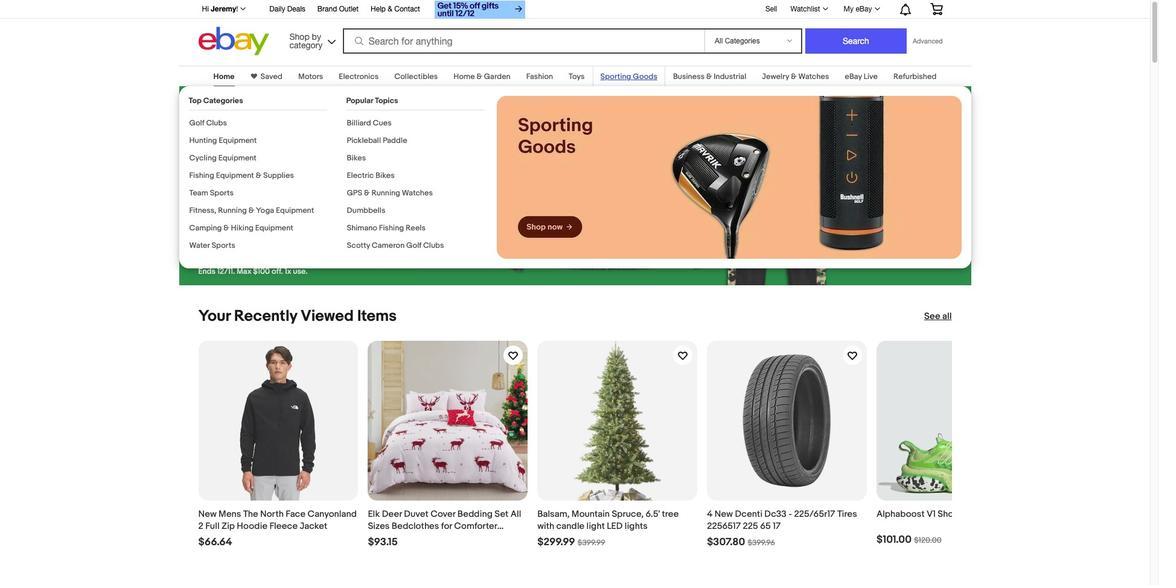 Task type: vqa. For each thing, say whether or not it's contained in the screenshot.
Electric
yes



Task type: locate. For each thing, give the bounding box(es) containing it.
& right help
[[388, 5, 393, 13]]

camping & hiking equipment link
[[189, 224, 293, 233]]

with inside balsam, mountain spruce, 6.5' tree with candle light led lights $299.99 $399.99
[[538, 521, 555, 533]]

team
[[189, 188, 208, 198]]

new
[[198, 509, 217, 521], [715, 509, 733, 521]]

refurbished link
[[894, 72, 937, 82]]

2 home from the left
[[454, 72, 475, 82]]

running inside top categories element
[[218, 206, 247, 216]]

equipment down coupon
[[255, 224, 293, 233]]

0 horizontal spatial home
[[214, 72, 235, 82]]

canyonland
[[308, 509, 357, 521]]

& right gps
[[364, 188, 370, 198]]

sell
[[766, 5, 778, 13]]

comforter
[[454, 521, 497, 533]]

shop
[[290, 32, 310, 41]]

0 horizontal spatial clubs
[[206, 118, 227, 128]]

candle
[[557, 521, 585, 533]]

running down the electric bikes link
[[372, 188, 401, 198]]

face
[[286, 509, 306, 521]]

watches up reels
[[402, 188, 433, 198]]

fishing inside "popular topics" element
[[379, 224, 404, 233]]

& down the yourself—and at top left
[[256, 171, 262, 181]]

& for camping & hiking equipment
[[224, 224, 229, 233]]

bikes down season
[[376, 171, 395, 181]]

ebay right my
[[856, 5, 873, 13]]

2 new from the left
[[715, 509, 733, 521]]

10%
[[198, 95, 243, 124]]

home for home
[[214, 72, 235, 82]]

with down spoil
[[198, 171, 219, 184]]

zip
[[222, 521, 235, 533]]

10% off the gift of drip main content
[[0, 59, 1151, 586]]

1 vertical spatial watches
[[402, 188, 433, 198]]

2256517
[[707, 521, 741, 533]]

scotty
[[347, 241, 370, 251]]

north
[[260, 509, 284, 521]]

help
[[371, 5, 386, 13]]

jewelry & watches
[[763, 72, 830, 82]]

business
[[674, 72, 705, 82]]

& right business
[[707, 72, 712, 82]]

with down balsam,
[[538, 521, 555, 533]]

home for home & garden
[[454, 72, 475, 82]]

1 horizontal spatial the
[[283, 95, 318, 124]]

get an extra 15% off image
[[435, 1, 525, 19]]

dumbbells
[[347, 206, 386, 216]]

& right 'jewelry' on the right top
[[791, 72, 797, 82]]

sports right water
[[212, 241, 235, 251]]

home & garden link
[[454, 72, 511, 82]]

the
[[283, 95, 318, 124], [230, 206, 245, 218]]

electric bikes
[[347, 171, 395, 181]]

4 new dcenti dc33  - 225/65r17 tires 2256517 225 65 17 $307.80 $399.96
[[707, 509, 858, 549]]

$66.64 text field
[[198, 537, 232, 550]]

clubs up hunting equipment
[[206, 118, 227, 128]]

0 vertical spatial with
[[198, 171, 219, 184]]

led
[[607, 521, 623, 533]]

reels
[[406, 224, 426, 233]]

shop by category button
[[284, 27, 339, 53]]

garden
[[484, 72, 511, 82]]

0 horizontal spatial fishing
[[189, 171, 214, 181]]

1 horizontal spatial fishing
[[379, 224, 404, 233]]

fishing down spoil
[[189, 171, 214, 181]]

the
[[243, 509, 258, 521]]

my
[[844, 5, 854, 13]]

0 horizontal spatial watches
[[402, 188, 433, 198]]

1 horizontal spatial new
[[715, 509, 733, 521]]

0 horizontal spatial running
[[218, 206, 247, 216]]

ends
[[198, 267, 216, 276]]

deals
[[287, 5, 306, 13]]

sports up get
[[210, 188, 234, 198]]

1 horizontal spatial bikes
[[376, 171, 395, 181]]

sporting goods - shop now image
[[497, 96, 962, 259]]

daily
[[270, 5, 285, 13]]

billiard cues
[[347, 118, 392, 128]]

& inside 'account' navigation
[[388, 5, 393, 13]]

1 vertical spatial sports
[[212, 241, 235, 251]]

home left garden
[[454, 72, 475, 82]]

clubs inside top categories element
[[206, 118, 227, 128]]

0 vertical spatial watches
[[799, 72, 830, 82]]

1 horizontal spatial clubs
[[423, 241, 444, 251]]

ebay
[[856, 5, 873, 13], [845, 72, 863, 82]]

gps
[[347, 188, 363, 198]]

help & contact
[[371, 5, 420, 13]]

shoes
[[938, 509, 964, 521]]

new up full
[[198, 509, 217, 521]]

the down motors link
[[283, 95, 318, 124]]

golf down reels
[[407, 241, 422, 251]]

water
[[189, 241, 210, 251]]

electric bikes link
[[347, 171, 395, 181]]

brand outlet
[[318, 5, 359, 13]]

0 vertical spatial running
[[372, 188, 401, 198]]

viewed
[[301, 307, 354, 326]]

christmas
[[368, 533, 410, 545]]

0 horizontal spatial golf
[[189, 118, 205, 128]]

running inside "popular topics" element
[[372, 188, 401, 198]]

home up the categories
[[214, 72, 235, 82]]

1 vertical spatial with
[[538, 521, 555, 533]]

225/65r17
[[795, 509, 836, 521]]

saved link
[[257, 72, 283, 82]]

1 horizontal spatial with
[[538, 521, 555, 533]]

$299.99
[[538, 537, 576, 549]]

0 vertical spatial the
[[283, 95, 318, 124]]

new mens the north face canyonland 2 full zip hoodie fleece jacket $66.64
[[198, 509, 357, 549]]

bikes
[[347, 153, 366, 163], [376, 171, 395, 181]]

0 vertical spatial sports
[[210, 188, 234, 198]]

1 vertical spatial fishing
[[379, 224, 404, 233]]

running up camping & hiking equipment
[[218, 206, 247, 216]]

equipment up fishing equipment & supplies
[[219, 153, 257, 163]]

1 vertical spatial clubs
[[423, 241, 444, 251]]

collectibles link
[[395, 72, 438, 82]]

$399.96
[[748, 539, 775, 548]]

previous price $120.00 text field
[[915, 536, 942, 546]]

mens
[[219, 509, 241, 521]]

clubs inside "popular topics" element
[[423, 241, 444, 251]]

sports
[[210, 188, 234, 198], [212, 241, 235, 251]]

1 home from the left
[[214, 72, 235, 82]]

bikes up 'electric'
[[347, 153, 366, 163]]

1 horizontal spatial running
[[372, 188, 401, 198]]

clubs down reels
[[423, 241, 444, 251]]

0 vertical spatial fishing
[[189, 171, 214, 181]]

the up camping & hiking equipment
[[230, 206, 245, 218]]

equipment for cycling
[[219, 153, 257, 163]]

golf up hunting
[[189, 118, 205, 128]]

get the coupon
[[209, 206, 286, 218]]

& for home & garden
[[477, 72, 483, 82]]

fishing up cameron
[[379, 224, 404, 233]]

None submit
[[806, 28, 907, 54]]

& left garden
[[477, 72, 483, 82]]

& left hiking at the top left
[[224, 224, 229, 233]]

1 horizontal spatial home
[[454, 72, 475, 82]]

0 vertical spatial clubs
[[206, 118, 227, 128]]

equipment down cycling equipment link
[[216, 171, 254, 181]]

top categories element
[[189, 96, 327, 259]]

0 vertical spatial bikes
[[347, 153, 366, 163]]

running
[[372, 188, 401, 198], [218, 206, 247, 216]]

0 horizontal spatial new
[[198, 509, 217, 521]]

coupon
[[247, 206, 284, 218]]

cameron
[[372, 241, 405, 251]]

cycling equipment link
[[189, 153, 257, 163]]

account navigation
[[195, 0, 952, 21]]

& for help & contact
[[388, 5, 393, 13]]

0 horizontal spatial with
[[198, 171, 219, 184]]

1 vertical spatial ebay
[[845, 72, 863, 82]]

1 horizontal spatial golf
[[407, 241, 422, 251]]

1 vertical spatial golf
[[407, 241, 422, 251]]

popular topics element
[[346, 96, 485, 259]]

cycling
[[189, 153, 217, 163]]

ebay inside 'account' navigation
[[856, 5, 873, 13]]

off
[[248, 95, 278, 124]]

0 vertical spatial golf
[[189, 118, 205, 128]]

tree
[[662, 509, 679, 521]]

daily deals link
[[270, 3, 306, 16]]

1 new from the left
[[198, 509, 217, 521]]

golf clubs link
[[189, 118, 227, 128]]

golf clubs
[[189, 118, 227, 128]]

see
[[925, 311, 941, 323]]

previous price $399.99 text field
[[578, 539, 606, 548]]

golf
[[189, 118, 205, 128], [407, 241, 422, 251]]

new up 2256517
[[715, 509, 733, 521]]

1 vertical spatial running
[[218, 206, 247, 216]]

hunting
[[189, 136, 217, 146]]

equipment up cycling equipment link
[[219, 136, 257, 146]]

& inside "popular topics" element
[[364, 188, 370, 198]]

0 vertical spatial ebay
[[856, 5, 873, 13]]

watches right 'jewelry' on the right top
[[799, 72, 830, 82]]

others—this
[[295, 157, 353, 171]]

see all
[[925, 311, 952, 323]]

the inside 10% off the gift of drip spoil yourself—and others—this season with streetwear over $200.
[[283, 95, 318, 124]]

brand
[[318, 5, 337, 13]]

watches
[[799, 72, 830, 82], [402, 188, 433, 198]]

$307.80 text field
[[707, 537, 746, 550]]

0 horizontal spatial the
[[230, 206, 245, 218]]

equipment for fishing
[[216, 171, 254, 181]]

ebay left live
[[845, 72, 863, 82]]



Task type: describe. For each thing, give the bounding box(es) containing it.
lights
[[625, 521, 648, 533]]

top categories
[[189, 96, 243, 106]]

cycling equipment
[[189, 153, 257, 163]]

your recently viewed items link
[[198, 307, 397, 326]]

balsam,
[[538, 509, 570, 521]]

items
[[357, 307, 397, 326]]

jewelry
[[763, 72, 790, 82]]

dcenti
[[735, 509, 763, 521]]

spoil
[[198, 157, 224, 171]]

shop by category banner
[[195, 0, 952, 59]]

shop by category
[[290, 32, 323, 50]]

categories
[[203, 96, 243, 106]]

cover
[[431, 509, 456, 521]]

& for jewelry & watches
[[791, 72, 797, 82]]

watchlist link
[[784, 2, 834, 16]]

gps & running watches link
[[347, 188, 433, 198]]

home & garden
[[454, 72, 511, 82]]

popular
[[346, 96, 373, 106]]

fashion
[[527, 72, 553, 82]]

fitness, running & yoga equipment
[[189, 206, 314, 216]]

electronics
[[339, 72, 379, 82]]

water sports
[[189, 241, 235, 251]]

v1
[[927, 509, 936, 521]]

yourself—and
[[226, 157, 292, 171]]

17
[[773, 521, 781, 533]]

none submit inside the shop by category banner
[[806, 28, 907, 54]]

& left yoga
[[249, 206, 254, 216]]

recently
[[234, 307, 297, 326]]

motors link
[[298, 72, 323, 82]]

elk deer duvet cover bedding set all sizes bedclothes for comforter christmas 3d
[[368, 509, 522, 545]]

previous price $399.96 text field
[[748, 539, 775, 548]]

yoga
[[256, 206, 274, 216]]

team sports link
[[189, 188, 234, 198]]

top
[[189, 96, 202, 106]]

balsam, mountain spruce, 6.5' tree with candle light led lights $299.99 $399.99
[[538, 509, 679, 549]]

billiard
[[347, 118, 371, 128]]

ends 12/11. max $100 off. 1x use.
[[198, 267, 308, 276]]

motors
[[298, 72, 323, 82]]

$101.00 text field
[[877, 535, 912, 547]]

drip
[[198, 124, 241, 152]]

new inside new mens the north face canyonland 2 full zip hoodie fleece jacket $66.64
[[198, 509, 217, 521]]

scotty cameron golf clubs
[[347, 241, 444, 251]]

help & contact link
[[371, 3, 420, 16]]

jacket
[[300, 521, 328, 533]]

ebay inside 10% off the gift of drip main content
[[845, 72, 863, 82]]

tires
[[838, 509, 858, 521]]

1 vertical spatial the
[[230, 206, 245, 218]]

pickleball
[[347, 136, 381, 146]]

-
[[789, 509, 793, 521]]

sports for water sports
[[212, 241, 235, 251]]

$93.15
[[368, 537, 398, 549]]

$299.99 text field
[[538, 537, 576, 550]]

0 horizontal spatial bikes
[[347, 153, 366, 163]]

Search for anything text field
[[345, 30, 703, 53]]

over
[[277, 171, 299, 184]]

of
[[365, 95, 387, 124]]

bedding
[[458, 509, 493, 521]]

sporting goods link
[[601, 72, 658, 82]]

all
[[511, 509, 522, 521]]

watchlist
[[791, 5, 821, 13]]

live
[[864, 72, 878, 82]]

max
[[237, 267, 252, 276]]

outlet
[[339, 5, 359, 13]]

get the coupon link
[[198, 199, 314, 226]]

off.
[[272, 267, 283, 276]]

streetwear
[[221, 171, 275, 184]]

by
[[312, 32, 321, 41]]

your
[[198, 307, 231, 326]]

6.5'
[[646, 509, 660, 521]]

65
[[761, 521, 771, 533]]

team sports
[[189, 188, 234, 198]]

cues
[[373, 118, 392, 128]]

advanced link
[[907, 29, 949, 53]]

camping
[[189, 224, 222, 233]]

$120.00
[[915, 536, 942, 546]]

10% off the gift of drip link
[[198, 95, 399, 153]]

my ebay
[[844, 5, 873, 13]]

electric
[[347, 171, 374, 181]]

hiking
[[231, 224, 254, 233]]

golf inside "popular topics" element
[[407, 241, 422, 251]]

business & industrial
[[674, 72, 747, 82]]

pickleball paddle link
[[347, 136, 407, 146]]

for
[[441, 521, 452, 533]]

watches inside "popular topics" element
[[402, 188, 433, 198]]

fleece
[[270, 521, 298, 533]]

mountain
[[572, 509, 610, 521]]

hi
[[202, 5, 209, 13]]

spruce,
[[612, 509, 644, 521]]

paddle
[[383, 136, 407, 146]]

with inside 10% off the gift of drip spoil yourself—and others—this season with streetwear over $200.
[[198, 171, 219, 184]]

business & industrial link
[[674, 72, 747, 82]]

1 vertical spatial bikes
[[376, 171, 395, 181]]

fishing inside top categories element
[[189, 171, 214, 181]]

& for business & industrial
[[707, 72, 712, 82]]

& for gps & running watches
[[364, 188, 370, 198]]

full
[[206, 521, 220, 533]]

10% off the gift of drip spoil yourself—and others—this season with streetwear over $200.
[[198, 95, 391, 184]]

$93.15 text field
[[368, 537, 398, 550]]

golf inside top categories element
[[189, 118, 205, 128]]

equipment for hunting
[[219, 136, 257, 146]]

ebay live link
[[845, 72, 878, 82]]

industrial
[[714, 72, 747, 82]]

sports for team sports
[[210, 188, 234, 198]]

new inside the 4 new dcenti dc33  - 225/65r17 tires 2256517 225 65 17 $307.80 $399.96
[[715, 509, 733, 521]]

your shopping cart image
[[930, 3, 944, 15]]

1 horizontal spatial watches
[[799, 72, 830, 82]]

3d
[[412, 533, 424, 545]]

ebay live
[[845, 72, 878, 82]]

equipment right yoga
[[276, 206, 314, 216]]

$101.00 $120.00
[[877, 535, 942, 547]]

set
[[495, 509, 509, 521]]



